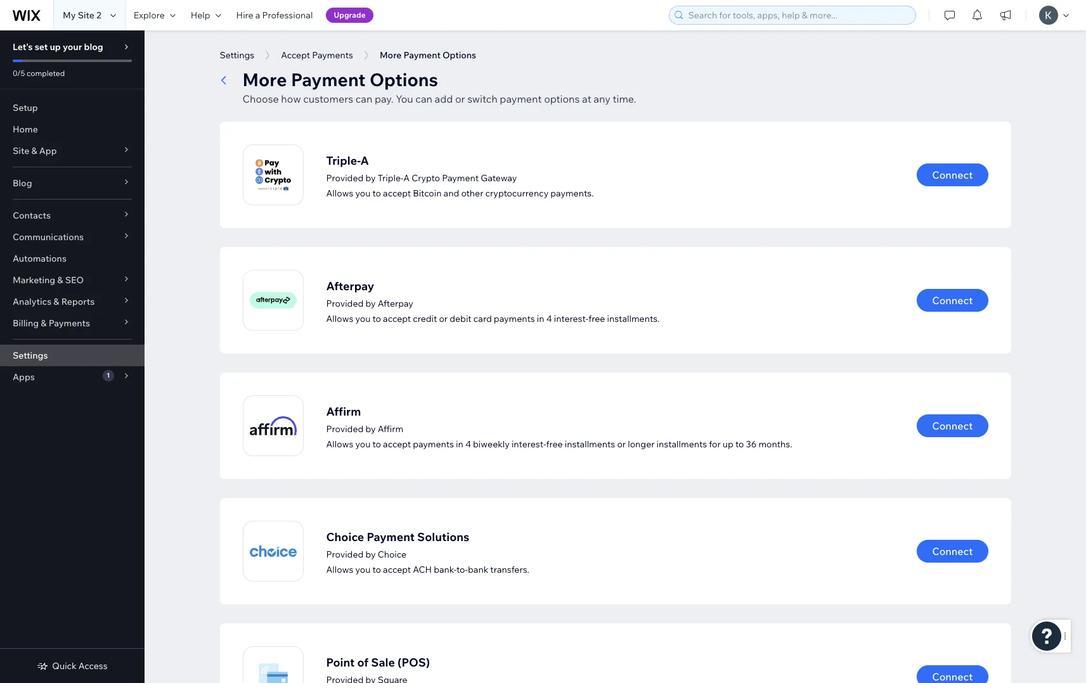 Task type: vqa. For each thing, say whether or not it's contained in the screenshot.
topmost OR
yes



Task type: locate. For each thing, give the bounding box(es) containing it.
options up you
[[370, 69, 438, 91]]

options inside button
[[443, 49, 476, 61]]

1 horizontal spatial more
[[380, 49, 402, 61]]

billing
[[13, 318, 39, 329]]

0 horizontal spatial payments
[[49, 318, 90, 329]]

1 vertical spatial afterpay
[[378, 298, 414, 309]]

up right set
[[50, 41, 61, 53]]

0 horizontal spatial afterpay
[[326, 279, 374, 293]]

payment
[[404, 49, 441, 61], [291, 69, 366, 91], [442, 172, 479, 184], [367, 530, 415, 545]]

accept payments button
[[275, 46, 360, 65]]

payments down analytics & reports dropdown button
[[49, 318, 90, 329]]

affirm
[[326, 404, 361, 419], [378, 423, 404, 435]]

0 horizontal spatial more
[[243, 69, 287, 91]]

access
[[79, 661, 108, 672]]

in inside affirm provided by affirm allows you to accept payments in 4 biweekly interest-free installments or longer installments for up to 36 months.
[[456, 439, 464, 450]]

0 horizontal spatial choice
[[326, 530, 364, 545]]

& for billing
[[41, 318, 47, 329]]

2 provided from the top
[[326, 298, 364, 309]]

installments
[[565, 439, 615, 450], [657, 439, 707, 450]]

2 accept from the top
[[383, 313, 411, 324]]

a
[[361, 153, 369, 168], [404, 172, 410, 184]]

or
[[455, 93, 465, 105], [439, 313, 448, 324], [617, 439, 626, 450]]

triple- left crypto
[[378, 172, 404, 184]]

1 vertical spatial payments
[[49, 318, 90, 329]]

settings inside settings button
[[220, 49, 254, 61]]

payments right 'accept'
[[312, 49, 353, 61]]

0 horizontal spatial options
[[370, 69, 438, 91]]

0 horizontal spatial can
[[356, 93, 373, 105]]

1 allows from the top
[[326, 187, 354, 199]]

1 vertical spatial in
[[456, 439, 464, 450]]

payments.
[[551, 187, 594, 199]]

free left installments.
[[589, 313, 605, 324]]

you inside triple-a provided by triple-a crypto payment gateway allows you to accept bitcoin and other cryptocurrency payments.
[[356, 187, 371, 199]]

0 horizontal spatial in
[[456, 439, 464, 450]]

interest- left installments.
[[554, 313, 589, 324]]

0 horizontal spatial affirm
[[326, 404, 361, 419]]

sidebar element
[[0, 30, 145, 684]]

by inside choice payment solutions provided by choice allows you to accept ach bank-to-bank transfers.
[[366, 549, 376, 560]]

reports
[[61, 296, 95, 308]]

1 horizontal spatial free
[[589, 313, 605, 324]]

4 by from the top
[[366, 549, 376, 560]]

free
[[589, 313, 605, 324], [546, 439, 563, 450]]

payment inside button
[[404, 49, 441, 61]]

0 horizontal spatial payments
[[413, 439, 454, 450]]

add
[[435, 93, 453, 105]]

& inside analytics & reports dropdown button
[[53, 296, 59, 308]]

0 horizontal spatial free
[[546, 439, 563, 450]]

2 connect button from the top
[[917, 289, 989, 312]]

1 horizontal spatial in
[[537, 313, 545, 324]]

3 connect from the top
[[933, 420, 973, 433]]

provided
[[326, 172, 364, 184], [326, 298, 364, 309], [326, 423, 364, 435], [326, 549, 364, 560]]

connect
[[933, 169, 973, 181], [933, 294, 973, 307], [933, 420, 973, 433], [933, 546, 973, 558]]

1 vertical spatial site
[[13, 145, 29, 157]]

0 vertical spatial free
[[589, 313, 605, 324]]

you
[[356, 187, 371, 199], [356, 313, 371, 324], [356, 439, 371, 450], [356, 564, 371, 576]]

1 horizontal spatial payments
[[494, 313, 535, 324]]

accept inside afterpay provided by afterpay allows you to accept credit or debit card payments in 4 interest-free installments.
[[383, 313, 411, 324]]

1 vertical spatial interest-
[[512, 439, 546, 450]]

to
[[373, 187, 381, 199], [373, 313, 381, 324], [373, 439, 381, 450], [736, 439, 744, 450], [373, 564, 381, 576]]

connect for triple-a
[[933, 169, 973, 181]]

& left app
[[31, 145, 37, 157]]

let's
[[13, 41, 33, 53]]

2 installments from the left
[[657, 439, 707, 450]]

3 by from the top
[[366, 423, 376, 435]]

0 vertical spatial a
[[361, 153, 369, 168]]

payment up more payment options choose how customers can pay. you can add or switch payment options at any time.
[[404, 49, 441, 61]]

1 installments from the left
[[565, 439, 615, 450]]

1 horizontal spatial up
[[723, 439, 734, 450]]

by
[[366, 172, 376, 184], [366, 298, 376, 309], [366, 423, 376, 435], [366, 549, 376, 560]]

allows inside affirm provided by affirm allows you to accept payments in 4 biweekly interest-free installments or longer installments for up to 36 months.
[[326, 439, 354, 450]]

you inside affirm provided by affirm allows you to accept payments in 4 biweekly interest-free installments or longer installments for up to 36 months.
[[356, 439, 371, 450]]

3 accept from the top
[[383, 439, 411, 450]]

sale
[[371, 656, 395, 670]]

site & app button
[[0, 140, 145, 162]]

1 vertical spatial up
[[723, 439, 734, 450]]

0 vertical spatial interest-
[[554, 313, 589, 324]]

1 horizontal spatial interest-
[[554, 313, 589, 324]]

3 provided from the top
[[326, 423, 364, 435]]

0/5
[[13, 69, 25, 78]]

3 allows from the top
[[326, 439, 354, 450]]

4 connect button from the top
[[917, 540, 989, 563]]

or inside affirm provided by affirm allows you to accept payments in 4 biweekly interest-free installments or longer installments for up to 36 months.
[[617, 439, 626, 450]]

1 vertical spatial or
[[439, 313, 448, 324]]

allows
[[326, 187, 354, 199], [326, 313, 354, 324], [326, 439, 354, 450], [326, 564, 354, 576]]

up inside affirm provided by affirm allows you to accept payments in 4 biweekly interest-free installments or longer installments for up to 36 months.
[[723, 439, 734, 450]]

payment up 'customers'
[[291, 69, 366, 91]]

& inside site & app popup button
[[31, 145, 37, 157]]

4
[[547, 313, 552, 324], [466, 439, 471, 450]]

0 vertical spatial or
[[455, 93, 465, 105]]

in left biweekly
[[456, 439, 464, 450]]

1 horizontal spatial payments
[[312, 49, 353, 61]]

0 vertical spatial in
[[537, 313, 545, 324]]

0 horizontal spatial or
[[439, 313, 448, 324]]

payments left biweekly
[[413, 439, 454, 450]]

payment up and
[[442, 172, 479, 184]]

site inside site & app popup button
[[13, 145, 29, 157]]

choice payment solutions provided by choice allows you to accept ach bank-to-bank transfers.
[[326, 530, 530, 576]]

more payment options
[[380, 49, 476, 61]]

or left debit
[[439, 313, 448, 324]]

2 connect from the top
[[933, 294, 973, 307]]

4 accept from the top
[[383, 564, 411, 576]]

up right for
[[723, 439, 734, 450]]

& right billing
[[41, 318, 47, 329]]

up inside sidebar element
[[50, 41, 61, 53]]

hire a professional link
[[229, 0, 321, 30]]

0 vertical spatial triple-
[[326, 153, 361, 168]]

setup
[[13, 102, 38, 114]]

& left reports
[[53, 296, 59, 308]]

you inside choice payment solutions provided by choice allows you to accept ach bank-to-bank transfers.
[[356, 564, 371, 576]]

switch
[[468, 93, 498, 105]]

contacts button
[[0, 205, 145, 226]]

payment inside more payment options choose how customers can pay. you can add or switch payment options at any time.
[[291, 69, 366, 91]]

bitcoin
[[413, 187, 442, 199]]

triple-
[[326, 153, 361, 168], [378, 172, 404, 184]]

1 horizontal spatial can
[[416, 93, 433, 105]]

4 you from the top
[[356, 564, 371, 576]]

how
[[281, 93, 301, 105]]

your
[[63, 41, 82, 53]]

interest- right biweekly
[[512, 439, 546, 450]]

provided inside choice payment solutions provided by choice allows you to accept ach bank-to-bank transfers.
[[326, 549, 364, 560]]

automations
[[13, 253, 67, 265]]

afterpay provided by afterpay allows you to accept credit or debit card payments in 4 interest-free installments.
[[326, 279, 660, 324]]

1 horizontal spatial a
[[404, 172, 410, 184]]

in inside afterpay provided by afterpay allows you to accept credit or debit card payments in 4 interest-free installments.
[[537, 313, 545, 324]]

options up more payment options choose how customers can pay. you can add or switch payment options at any time.
[[443, 49, 476, 61]]

to inside triple-a provided by triple-a crypto payment gateway allows you to accept bitcoin and other cryptocurrency payments.
[[373, 187, 381, 199]]

3 connect button from the top
[[917, 415, 989, 438]]

site down 'home'
[[13, 145, 29, 157]]

0 vertical spatial 4
[[547, 313, 552, 324]]

0 vertical spatial affirm
[[326, 404, 361, 419]]

0 vertical spatial up
[[50, 41, 61, 53]]

1 horizontal spatial afterpay
[[378, 298, 414, 309]]

interest- inside afterpay provided by afterpay allows you to accept credit or debit card payments in 4 interest-free installments.
[[554, 313, 589, 324]]

payments inside dropdown button
[[49, 318, 90, 329]]

hire a professional
[[236, 10, 313, 21]]

by inside affirm provided by affirm allows you to accept payments in 4 biweekly interest-free installments or longer installments for up to 36 months.
[[366, 423, 376, 435]]

& left seo
[[57, 275, 63, 286]]

in right card
[[537, 313, 545, 324]]

2 you from the top
[[356, 313, 371, 324]]

0 vertical spatial afterpay
[[326, 279, 374, 293]]

to-
[[457, 564, 468, 576]]

more inside more payment options choose how customers can pay. you can add or switch payment options at any time.
[[243, 69, 287, 91]]

blog button
[[0, 173, 145, 194]]

can
[[356, 93, 373, 105], [416, 93, 433, 105]]

0 vertical spatial settings
[[220, 49, 254, 61]]

0 horizontal spatial 4
[[466, 439, 471, 450]]

0 horizontal spatial installments
[[565, 439, 615, 450]]

site left 2
[[78, 10, 94, 21]]

options inside more payment options choose how customers can pay. you can add or switch payment options at any time.
[[370, 69, 438, 91]]

1 vertical spatial more
[[243, 69, 287, 91]]

pay.
[[375, 93, 394, 105]]

payment for choice payment solutions provided by choice allows you to accept ach bank-to-bank transfers.
[[367, 530, 415, 545]]

0 vertical spatial site
[[78, 10, 94, 21]]

0 horizontal spatial site
[[13, 145, 29, 157]]

& inside marketing & seo 'popup button'
[[57, 275, 63, 286]]

1 accept from the top
[[383, 187, 411, 199]]

2 vertical spatial or
[[617, 439, 626, 450]]

site
[[78, 10, 94, 21], [13, 145, 29, 157]]

or right the add
[[455, 93, 465, 105]]

0 vertical spatial payments
[[312, 49, 353, 61]]

accept inside choice payment solutions provided by choice allows you to accept ach bank-to-bank transfers.
[[383, 564, 411, 576]]

accept inside triple-a provided by triple-a crypto payment gateway allows you to accept bitcoin and other cryptocurrency payments.
[[383, 187, 411, 199]]

to inside choice payment solutions provided by choice allows you to accept ach bank-to-bank transfers.
[[373, 564, 381, 576]]

1 horizontal spatial 4
[[547, 313, 552, 324]]

1 by from the top
[[366, 172, 376, 184]]

payments
[[494, 313, 535, 324], [413, 439, 454, 450]]

options
[[544, 93, 580, 105]]

1 horizontal spatial or
[[455, 93, 465, 105]]

1 connect button from the top
[[917, 164, 989, 186]]

or left longer
[[617, 439, 626, 450]]

2 allows from the top
[[326, 313, 354, 324]]

installments left longer
[[565, 439, 615, 450]]

more for more payment options
[[380, 49, 402, 61]]

& inside "billing & payments" dropdown button
[[41, 318, 47, 329]]

triple- down 'customers'
[[326, 153, 361, 168]]

0 vertical spatial more
[[380, 49, 402, 61]]

1 vertical spatial 4
[[466, 439, 471, 450]]

credit
[[413, 313, 437, 324]]

settings up apps
[[13, 350, 48, 362]]

1 connect from the top
[[933, 169, 973, 181]]

payments right card
[[494, 313, 535, 324]]

accept payments
[[281, 49, 353, 61]]

1 horizontal spatial settings
[[220, 49, 254, 61]]

4 allows from the top
[[326, 564, 354, 576]]

0 horizontal spatial a
[[361, 153, 369, 168]]

1 vertical spatial triple-
[[378, 172, 404, 184]]

solutions
[[417, 530, 470, 545]]

can left pay.
[[356, 93, 373, 105]]

1 vertical spatial options
[[370, 69, 438, 91]]

free right biweekly
[[546, 439, 563, 450]]

&
[[31, 145, 37, 157], [57, 275, 63, 286], [53, 296, 59, 308], [41, 318, 47, 329]]

1 horizontal spatial options
[[443, 49, 476, 61]]

2 horizontal spatial or
[[617, 439, 626, 450]]

options
[[443, 49, 476, 61], [370, 69, 438, 91]]

1 horizontal spatial installments
[[657, 439, 707, 450]]

1 horizontal spatial choice
[[378, 549, 407, 560]]

accept
[[383, 187, 411, 199], [383, 313, 411, 324], [383, 439, 411, 450], [383, 564, 411, 576]]

1 vertical spatial free
[[546, 439, 563, 450]]

1 horizontal spatial site
[[78, 10, 94, 21]]

settings inside settings link
[[13, 350, 48, 362]]

1 horizontal spatial affirm
[[378, 423, 404, 435]]

payments inside affirm provided by affirm allows you to accept payments in 4 biweekly interest-free installments or longer installments for up to 36 months.
[[413, 439, 454, 450]]

payment inside choice payment solutions provided by choice allows you to accept ach bank-to-bank transfers.
[[367, 530, 415, 545]]

cryptocurrency
[[486, 187, 549, 199]]

more up pay.
[[380, 49, 402, 61]]

0 horizontal spatial settings
[[13, 350, 48, 362]]

& for analytics
[[53, 296, 59, 308]]

0 horizontal spatial interest-
[[512, 439, 546, 450]]

2
[[96, 10, 101, 21]]

at
[[582, 93, 592, 105]]

1 vertical spatial payments
[[413, 439, 454, 450]]

bank
[[468, 564, 489, 576]]

1 you from the top
[[356, 187, 371, 199]]

0 vertical spatial choice
[[326, 530, 364, 545]]

settings down hire
[[220, 49, 254, 61]]

more inside button
[[380, 49, 402, 61]]

0 vertical spatial payments
[[494, 313, 535, 324]]

1 vertical spatial settings
[[13, 350, 48, 362]]

for
[[709, 439, 721, 450]]

3 you from the top
[[356, 439, 371, 450]]

1 can from the left
[[356, 93, 373, 105]]

quick access
[[52, 661, 108, 672]]

installments left for
[[657, 439, 707, 450]]

up
[[50, 41, 61, 53], [723, 439, 734, 450]]

choice
[[326, 530, 364, 545], [378, 549, 407, 560]]

2 by from the top
[[366, 298, 376, 309]]

billing & payments button
[[0, 313, 145, 334]]

1 provided from the top
[[326, 172, 364, 184]]

in
[[537, 313, 545, 324], [456, 439, 464, 450]]

4 inside afterpay provided by afterpay allows you to accept credit or debit card payments in 4 interest-free installments.
[[547, 313, 552, 324]]

0 vertical spatial options
[[443, 49, 476, 61]]

can right you
[[416, 93, 433, 105]]

by inside triple-a provided by triple-a crypto payment gateway allows you to accept bitcoin and other cryptocurrency payments.
[[366, 172, 376, 184]]

options for more payment options choose how customers can pay. you can add or switch payment options at any time.
[[370, 69, 438, 91]]

marketing
[[13, 275, 55, 286]]

0 horizontal spatial up
[[50, 41, 61, 53]]

more up choose
[[243, 69, 287, 91]]

4 connect from the top
[[933, 546, 973, 558]]

setup link
[[0, 97, 145, 119]]

4 provided from the top
[[326, 549, 364, 560]]

payment up ach
[[367, 530, 415, 545]]

1
[[107, 372, 110, 380]]



Task type: describe. For each thing, give the bounding box(es) containing it.
by inside afterpay provided by afterpay allows you to accept credit or debit card payments in 4 interest-free installments.
[[366, 298, 376, 309]]

& for site
[[31, 145, 37, 157]]

affirm provided by affirm allows you to accept payments in 4 biweekly interest-free installments or longer installments for up to 36 months.
[[326, 404, 793, 450]]

analytics
[[13, 296, 51, 308]]

seo
[[65, 275, 84, 286]]

free inside afterpay provided by afterpay allows you to accept credit or debit card payments in 4 interest-free installments.
[[589, 313, 605, 324]]

connect for choice payment solutions
[[933, 546, 973, 558]]

help button
[[183, 0, 229, 30]]

blog
[[13, 178, 32, 189]]

options for more payment options
[[443, 49, 476, 61]]

point of sale (pos)
[[326, 656, 430, 670]]

connect for afterpay
[[933, 294, 973, 307]]

months.
[[759, 439, 793, 450]]

connect for affirm
[[933, 420, 973, 433]]

analytics & reports
[[13, 296, 95, 308]]

of
[[357, 656, 369, 670]]

2 can from the left
[[416, 93, 433, 105]]

contacts
[[13, 210, 51, 221]]

you inside afterpay provided by afterpay allows you to accept credit or debit card payments in 4 interest-free installments.
[[356, 313, 371, 324]]

1 vertical spatial affirm
[[378, 423, 404, 435]]

professional
[[262, 10, 313, 21]]

quick access button
[[37, 661, 108, 672]]

my site 2
[[63, 10, 101, 21]]

quick
[[52, 661, 77, 672]]

my
[[63, 10, 76, 21]]

or inside afterpay provided by afterpay allows you to accept credit or debit card payments in 4 interest-free installments.
[[439, 313, 448, 324]]

ach
[[413, 564, 432, 576]]

analytics & reports button
[[0, 291, 145, 313]]

upgrade button
[[326, 8, 373, 23]]

connect button for choice payment solutions
[[917, 540, 989, 563]]

help
[[191, 10, 210, 21]]

biweekly
[[473, 439, 510, 450]]

explore
[[134, 10, 165, 21]]

app
[[39, 145, 57, 157]]

marketing & seo button
[[0, 270, 145, 291]]

automations link
[[0, 248, 145, 270]]

0 horizontal spatial triple-
[[326, 153, 361, 168]]

settings link
[[0, 345, 145, 367]]

settings button
[[213, 46, 261, 65]]

transfers.
[[491, 564, 530, 576]]

0/5 completed
[[13, 69, 65, 78]]

choose
[[243, 93, 279, 105]]

you
[[396, 93, 413, 105]]

blog
[[84, 41, 103, 53]]

to inside afterpay provided by afterpay allows you to accept credit or debit card payments in 4 interest-free installments.
[[373, 313, 381, 324]]

customers
[[303, 93, 353, 105]]

installments.
[[607, 313, 660, 324]]

longer
[[628, 439, 655, 450]]

allows inside choice payment solutions provided by choice allows you to accept ach bank-to-bank transfers.
[[326, 564, 354, 576]]

more for more payment options choose how customers can pay. you can add or switch payment options at any time.
[[243, 69, 287, 91]]

completed
[[27, 69, 65, 78]]

allows inside triple-a provided by triple-a crypto payment gateway allows you to accept bitcoin and other cryptocurrency payments.
[[326, 187, 354, 199]]

gateway
[[481, 172, 517, 184]]

1 vertical spatial choice
[[378, 549, 407, 560]]

36
[[746, 439, 757, 450]]

1 vertical spatial a
[[404, 172, 410, 184]]

point
[[326, 656, 355, 670]]

provided inside affirm provided by affirm allows you to accept payments in 4 biweekly interest-free installments or longer installments for up to 36 months.
[[326, 423, 364, 435]]

payment inside triple-a provided by triple-a crypto payment gateway allows you to accept bitcoin and other cryptocurrency payments.
[[442, 172, 479, 184]]

payment
[[500, 93, 542, 105]]

allows inside afterpay provided by afterpay allows you to accept credit or debit card payments in 4 interest-free installments.
[[326, 313, 354, 324]]

set
[[35, 41, 48, 53]]

hire
[[236, 10, 254, 21]]

free inside affirm provided by affirm allows you to accept payments in 4 biweekly interest-free installments or longer installments for up to 36 months.
[[546, 439, 563, 450]]

time.
[[613, 93, 637, 105]]

card
[[474, 313, 492, 324]]

connect button for affirm
[[917, 415, 989, 438]]

connect button for afterpay
[[917, 289, 989, 312]]

and
[[444, 187, 459, 199]]

a
[[256, 10, 260, 21]]

& for marketing
[[57, 275, 63, 286]]

payments inside button
[[312, 49, 353, 61]]

provided inside triple-a provided by triple-a crypto payment gateway allows you to accept bitcoin and other cryptocurrency payments.
[[326, 172, 364, 184]]

payment for more payment options
[[404, 49, 441, 61]]

crypto
[[412, 172, 440, 184]]

home
[[13, 124, 38, 135]]

settings for settings link
[[13, 350, 48, 362]]

Search for tools, apps, help & more... field
[[685, 6, 912, 24]]

1 horizontal spatial triple-
[[378, 172, 404, 184]]

settings for settings button
[[220, 49, 254, 61]]

site & app
[[13, 145, 57, 157]]

(pos)
[[398, 656, 430, 670]]

connect button for triple-a
[[917, 164, 989, 186]]

bank-
[[434, 564, 457, 576]]

let's set up your blog
[[13, 41, 103, 53]]

other
[[461, 187, 484, 199]]

any
[[594, 93, 611, 105]]

communications button
[[0, 226, 145, 248]]

communications
[[13, 232, 84, 243]]

interest- inside affirm provided by affirm allows you to accept payments in 4 biweekly interest-free installments or longer installments for up to 36 months.
[[512, 439, 546, 450]]

payment for more payment options choose how customers can pay. you can add or switch payment options at any time.
[[291, 69, 366, 91]]

or inside more payment options choose how customers can pay. you can add or switch payment options at any time.
[[455, 93, 465, 105]]

billing & payments
[[13, 318, 90, 329]]

payments inside afterpay provided by afterpay allows you to accept credit or debit card payments in 4 interest-free installments.
[[494, 313, 535, 324]]

provided inside afterpay provided by afterpay allows you to accept credit or debit card payments in 4 interest-free installments.
[[326, 298, 364, 309]]

debit
[[450, 313, 472, 324]]

upgrade
[[334, 10, 366, 20]]

4 inside affirm provided by affirm allows you to accept payments in 4 biweekly interest-free installments or longer installments for up to 36 months.
[[466, 439, 471, 450]]

home link
[[0, 119, 145, 140]]

more payment options choose how customers can pay. you can add or switch payment options at any time.
[[243, 69, 637, 105]]

apps
[[13, 372, 35, 383]]

more payment options button
[[374, 46, 483, 65]]

marketing & seo
[[13, 275, 84, 286]]

accept
[[281, 49, 310, 61]]

accept inside affirm provided by affirm allows you to accept payments in 4 biweekly interest-free installments or longer installments for up to 36 months.
[[383, 439, 411, 450]]



